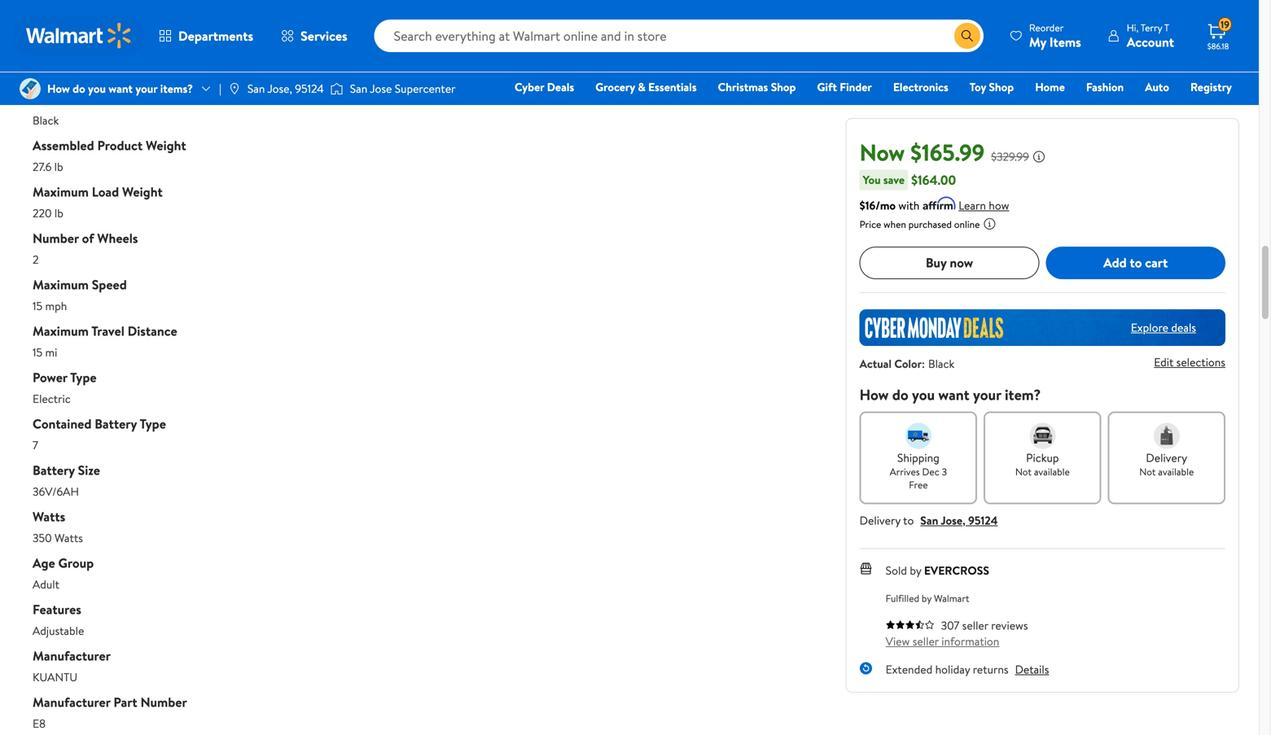 Task type: vqa. For each thing, say whether or not it's contained in the screenshot.


Task type: locate. For each thing, give the bounding box(es) containing it.
essentials
[[649, 79, 697, 95]]

black up assembled
[[33, 112, 59, 128]]

15 left mi
[[33, 345, 42, 360]]

1 horizontal spatial to
[[1130, 254, 1142, 272]]

 image down brand
[[20, 78, 41, 99]]

1 horizontal spatial battery
[[95, 415, 137, 433]]

details
[[1015, 662, 1050, 678]]

0 vertical spatial color
[[33, 90, 64, 108]]

 image left jose
[[330, 81, 344, 97]]

walmart+ link
[[1177, 101, 1240, 119]]

1 horizontal spatial want
[[939, 385, 970, 405]]

fashion link
[[1079, 78, 1132, 96]]

0 horizontal spatial black
[[33, 112, 59, 128]]

1 horizontal spatial seller
[[963, 618, 989, 634]]

|
[[219, 81, 221, 96]]

online
[[955, 217, 980, 231]]

shop inside toy shop 'link'
[[989, 79, 1014, 95]]

christmas shop
[[718, 79, 796, 95]]

2 horizontal spatial san
[[921, 513, 939, 528]]

1 vertical spatial do
[[893, 385, 909, 405]]

0 vertical spatial want
[[109, 81, 133, 96]]

1 vertical spatial maximum
[[33, 276, 89, 294]]

brand evercross color black assembled product weight 27.6 lb maximum load weight 220 lb number of wheels 2 maximum speed 15 mph maximum travel distance 15 mi power type electric contained battery type 7 battery size 36v/6ah watts 350 watts age group adult features adjustable manufacturer kuantu manufacturer part number e8
[[33, 44, 187, 732]]

1 vertical spatial by
[[922, 592, 932, 605]]

1 horizontal spatial  image
[[228, 82, 241, 95]]

15
[[33, 298, 42, 314], [33, 345, 42, 360]]

0 vertical spatial you
[[88, 81, 106, 96]]

specifications
[[33, 11, 111, 29]]

0 horizontal spatial available
[[1034, 465, 1070, 479]]

seller for 307
[[963, 618, 989, 634]]

lb right 220
[[54, 205, 63, 221]]

your for items?
[[136, 81, 158, 96]]

1 horizontal spatial jose,
[[941, 513, 966, 528]]

1 horizontal spatial shop
[[989, 79, 1014, 95]]

items
[[1050, 33, 1082, 51]]

0 horizontal spatial san
[[248, 81, 265, 96]]

0 horizontal spatial shop
[[771, 79, 796, 95]]

sold
[[886, 563, 907, 579]]

san for san jose, 95124
[[248, 81, 265, 96]]

not down the intent image for pickup
[[1016, 465, 1032, 479]]

want for item?
[[939, 385, 970, 405]]

delivery down intent image for delivery
[[1147, 450, 1188, 466]]

seller right 307
[[963, 618, 989, 634]]

holiday
[[936, 662, 971, 678]]

307
[[941, 618, 960, 634]]

explore deals link
[[1125, 313, 1203, 342]]

0 horizontal spatial you
[[88, 81, 106, 96]]

2 lb from the top
[[54, 205, 63, 221]]

0 horizontal spatial type
[[70, 369, 97, 387]]

delivery for to
[[860, 513, 901, 528]]

watts up 350
[[33, 508, 65, 526]]

not for delivery
[[1140, 465, 1156, 479]]

assembled
[[33, 136, 94, 154]]

0 horizontal spatial not
[[1016, 465, 1032, 479]]

do for how do you want your items?
[[73, 81, 85, 96]]

black right :
[[929, 356, 955, 372]]

san down free
[[921, 513, 939, 528]]

jose,
[[267, 81, 292, 96], [941, 513, 966, 528]]

manufacturer
[[33, 647, 111, 665], [33, 694, 110, 712]]

jose, right |
[[267, 81, 292, 96]]

0 horizontal spatial seller
[[913, 634, 939, 649]]

0 horizontal spatial delivery
[[860, 513, 901, 528]]

when
[[884, 217, 907, 231]]

2 available from the left
[[1159, 465, 1194, 479]]

reviews
[[992, 618, 1029, 634]]

maximum up mi
[[33, 322, 89, 340]]

black inside brand evercross color black assembled product weight 27.6 lb maximum load weight 220 lb number of wheels 2 maximum speed 15 mph maximum travel distance 15 mi power type electric contained battery type 7 battery size 36v/6ah watts 350 watts age group adult features adjustable manufacturer kuantu manufacturer part number e8
[[33, 112, 59, 128]]

affirm image
[[923, 197, 956, 210]]

1 vertical spatial number
[[141, 694, 187, 712]]

0 horizontal spatial want
[[109, 81, 133, 96]]

color
[[33, 90, 64, 108], [895, 356, 922, 372]]

0 horizontal spatial 95124
[[295, 81, 324, 96]]

number down 220
[[33, 229, 79, 247]]

0 vertical spatial delivery
[[1147, 450, 1188, 466]]

1 horizontal spatial do
[[893, 385, 909, 405]]

available for pickup
[[1034, 465, 1070, 479]]

jose, down 3
[[941, 513, 966, 528]]

1 vertical spatial jose,
[[941, 513, 966, 528]]

extended holiday returns details
[[886, 662, 1050, 678]]

intent image for shipping image
[[906, 423, 932, 449]]

delivery
[[1147, 450, 1188, 466], [860, 513, 901, 528]]

to down free
[[904, 513, 914, 528]]

shop right christmas
[[771, 79, 796, 95]]

3
[[942, 465, 947, 479]]

by right "sold"
[[910, 563, 922, 579]]

watts up group
[[55, 530, 83, 546]]

your left the item?
[[973, 385, 1002, 405]]

1 horizontal spatial your
[[973, 385, 1002, 405]]

1 vertical spatial how
[[860, 385, 889, 405]]

1 vertical spatial delivery
[[860, 513, 901, 528]]

 image
[[20, 78, 41, 99], [330, 81, 344, 97], [228, 82, 241, 95]]

one debit link
[[1100, 101, 1170, 119]]

1 horizontal spatial how
[[860, 385, 889, 405]]

your left items?
[[136, 81, 158, 96]]

lb right 27.6
[[54, 159, 63, 175]]

san right |
[[248, 81, 265, 96]]

0 horizontal spatial how
[[47, 81, 70, 96]]

specifications image
[[794, 17, 814, 36]]

intent image for pickup image
[[1030, 423, 1056, 449]]

legal information image
[[984, 217, 997, 230]]

how down actual
[[860, 385, 889, 405]]

buy now
[[926, 254, 974, 272]]

delivery inside 'delivery not available'
[[1147, 450, 1188, 466]]

0 horizontal spatial to
[[904, 513, 914, 528]]

0 vertical spatial black
[[33, 112, 59, 128]]

available inside pickup not available
[[1034, 465, 1070, 479]]

arrives
[[890, 465, 920, 479]]

delivery up "sold"
[[860, 513, 901, 528]]

you down :
[[912, 385, 935, 405]]

how down brand
[[47, 81, 70, 96]]

0 horizontal spatial your
[[136, 81, 158, 96]]

to inside button
[[1130, 254, 1142, 272]]

by right fulfilled
[[922, 592, 932, 605]]

1 not from the left
[[1016, 465, 1032, 479]]

1 vertical spatial watts
[[55, 530, 83, 546]]

of
[[82, 229, 94, 247]]

1 vertical spatial lb
[[54, 205, 63, 221]]

27.6
[[33, 159, 52, 175]]

0 vertical spatial to
[[1130, 254, 1142, 272]]

electric
[[33, 391, 71, 407]]

95124 up evercross in the right of the page
[[969, 513, 998, 528]]

0 vertical spatial type
[[70, 369, 97, 387]]

view
[[886, 634, 910, 649]]

how for how do you want your item?
[[860, 385, 889, 405]]

1 vertical spatial battery
[[33, 461, 75, 479]]

0 vertical spatial battery
[[95, 415, 137, 433]]

hi, terry t account
[[1127, 21, 1175, 51]]

2 vertical spatial maximum
[[33, 322, 89, 340]]

home
[[1036, 79, 1065, 95]]

1 vertical spatial color
[[895, 356, 922, 372]]

available down the intent image for pickup
[[1034, 465, 1070, 479]]

edit selections button
[[1154, 354, 1226, 370]]

1 horizontal spatial type
[[140, 415, 166, 433]]

do down the actual color : black
[[893, 385, 909, 405]]

how for how do you want your items?
[[47, 81, 70, 96]]

1 vertical spatial 15
[[33, 345, 42, 360]]

now
[[860, 136, 905, 168]]

maximum up mph
[[33, 276, 89, 294]]

reorder my items
[[1030, 21, 1082, 51]]

e8
[[33, 716, 46, 732]]

want down the actual color : black
[[939, 385, 970, 405]]

sold by evercross
[[886, 563, 990, 579]]

0 horizontal spatial jose,
[[267, 81, 292, 96]]

you
[[863, 172, 881, 188]]

product
[[97, 136, 143, 154]]

power
[[33, 369, 67, 387]]

1 horizontal spatial you
[[912, 385, 935, 405]]

cyber deals link
[[508, 78, 582, 96]]

manufacturer up kuantu
[[33, 647, 111, 665]]

shop
[[771, 79, 796, 95], [989, 79, 1014, 95]]

save
[[884, 172, 905, 188]]

0 horizontal spatial battery
[[33, 461, 75, 479]]

type
[[70, 369, 97, 387], [140, 415, 166, 433]]

load
[[92, 183, 119, 201]]

pickup not available
[[1016, 450, 1070, 479]]

1 horizontal spatial san
[[350, 81, 368, 96]]

2 manufacturer from the top
[[33, 694, 110, 712]]

group
[[58, 554, 94, 572]]

1 horizontal spatial color
[[895, 356, 922, 372]]

details button
[[1015, 662, 1050, 678]]

1 vertical spatial manufacturer
[[33, 694, 110, 712]]

gift
[[817, 79, 837, 95]]

1 available from the left
[[1034, 465, 1070, 479]]

0 horizontal spatial do
[[73, 81, 85, 96]]

manufacturer down kuantu
[[33, 694, 110, 712]]

1 vertical spatial want
[[939, 385, 970, 405]]

now
[[950, 254, 974, 272]]

1 shop from the left
[[771, 79, 796, 95]]

0 horizontal spatial  image
[[20, 78, 41, 99]]

2 shop from the left
[[989, 79, 1014, 95]]

san left jose
[[350, 81, 368, 96]]

2 maximum from the top
[[33, 276, 89, 294]]

toy
[[970, 79, 987, 95]]

1 manufacturer from the top
[[33, 647, 111, 665]]

available down intent image for delivery
[[1159, 465, 1194, 479]]

how do you want your item?
[[860, 385, 1041, 405]]

$16/mo with
[[860, 197, 920, 213]]

0 horizontal spatial color
[[33, 90, 64, 108]]

maximum up 220
[[33, 183, 89, 201]]

1 15 from the top
[[33, 298, 42, 314]]

extended
[[886, 662, 933, 678]]

search icon image
[[961, 29, 974, 42]]

3.6515 stars out of 5, based on 307 seller reviews element
[[886, 620, 935, 630]]

0 vertical spatial by
[[910, 563, 922, 579]]

 image right |
[[228, 82, 241, 95]]

view seller information link
[[886, 634, 1000, 649]]

walmart
[[934, 592, 970, 605]]

0 vertical spatial 15
[[33, 298, 42, 314]]

0 vertical spatial manufacturer
[[33, 647, 111, 665]]

color down the evercross
[[33, 90, 64, 108]]

 image for san jose supercenter
[[330, 81, 344, 97]]

color right actual
[[895, 356, 922, 372]]

1 horizontal spatial not
[[1140, 465, 1156, 479]]

1 vertical spatial 95124
[[969, 513, 998, 528]]

0 vertical spatial maximum
[[33, 183, 89, 201]]

2 horizontal spatial  image
[[330, 81, 344, 97]]

adult
[[33, 577, 59, 593]]

not down intent image for delivery
[[1140, 465, 1156, 479]]

grocery & essentials
[[596, 79, 697, 95]]

account
[[1127, 33, 1175, 51]]

weight right load
[[122, 183, 163, 201]]

0 vertical spatial your
[[136, 81, 158, 96]]

battery up size
[[95, 415, 137, 433]]

seller down 3.6515 stars out of 5, based on 307 seller reviews element
[[913, 634, 939, 649]]

information
[[942, 634, 1000, 649]]

1 vertical spatial your
[[973, 385, 1002, 405]]

do down the walmart image
[[73, 81, 85, 96]]

black for color
[[33, 112, 59, 128]]

to left cart
[[1130, 254, 1142, 272]]

not inside 'delivery not available'
[[1140, 465, 1156, 479]]

do for how do you want your item?
[[893, 385, 909, 405]]

t
[[1165, 21, 1170, 35]]

not inside pickup not available
[[1016, 465, 1032, 479]]

0 vertical spatial watts
[[33, 508, 65, 526]]

1 vertical spatial black
[[929, 356, 955, 372]]

0 vertical spatial how
[[47, 81, 70, 96]]

battery up 36v/6ah
[[33, 461, 75, 479]]

buy
[[926, 254, 947, 272]]

1 horizontal spatial black
[[929, 356, 955, 372]]

0 vertical spatial number
[[33, 229, 79, 247]]

0 vertical spatial lb
[[54, 159, 63, 175]]

available inside 'delivery not available'
[[1159, 465, 1194, 479]]

Walmart Site-Wide search field
[[374, 20, 984, 52]]

learn more about strikethrough prices image
[[1033, 150, 1046, 163]]

0 vertical spatial do
[[73, 81, 85, 96]]

95124 down services dropdown button
[[295, 81, 324, 96]]

learn how button
[[959, 197, 1010, 214]]

want
[[109, 81, 133, 96], [939, 385, 970, 405]]

0 horizontal spatial number
[[33, 229, 79, 247]]

1 vertical spatial you
[[912, 385, 935, 405]]

san for san jose supercenter
[[350, 81, 368, 96]]

add to cart
[[1104, 254, 1168, 272]]

want left items?
[[109, 81, 133, 96]]

15 left mph
[[33, 298, 42, 314]]

electronics
[[894, 79, 949, 95]]

by
[[910, 563, 922, 579], [922, 592, 932, 605]]

1 vertical spatial to
[[904, 513, 914, 528]]

travel
[[91, 322, 124, 340]]

weight
[[146, 136, 186, 154], [122, 183, 163, 201]]

cyber
[[515, 79, 544, 95]]

1 horizontal spatial available
[[1159, 465, 1194, 479]]

shop inside christmas shop link
[[771, 79, 796, 95]]

weight right the product
[[146, 136, 186, 154]]

shop right toy
[[989, 79, 1014, 95]]

you right the evercross
[[88, 81, 106, 96]]

number right part
[[141, 694, 187, 712]]

add to cart button
[[1046, 247, 1226, 279]]

1 horizontal spatial delivery
[[1147, 450, 1188, 466]]

2 not from the left
[[1140, 465, 1156, 479]]

 image for san jose, 95124
[[228, 82, 241, 95]]

pickup
[[1027, 450, 1059, 466]]



Task type: describe. For each thing, give the bounding box(es) containing it.
 image for how do you want your items?
[[20, 78, 41, 99]]

350
[[33, 530, 52, 546]]

your for item?
[[973, 385, 1002, 405]]

terry
[[1141, 21, 1163, 35]]

shipping arrives dec 3 free
[[890, 450, 947, 492]]

explore
[[1131, 320, 1169, 336]]

2 15 from the top
[[33, 345, 42, 360]]

cyber deals
[[515, 79, 574, 95]]

2
[[33, 252, 39, 268]]

mph
[[45, 298, 67, 314]]

edit
[[1154, 354, 1174, 370]]

gift finder link
[[810, 78, 880, 96]]

actual
[[860, 356, 892, 372]]

0 vertical spatial 95124
[[295, 81, 324, 96]]

$165.99
[[911, 136, 985, 168]]

one
[[1108, 102, 1132, 118]]

purchased
[[909, 217, 952, 231]]

evercross
[[33, 66, 80, 82]]

by for sold
[[910, 563, 922, 579]]

fulfilled
[[886, 592, 920, 605]]

selections
[[1177, 354, 1226, 370]]

fulfilled by walmart
[[886, 592, 970, 605]]

to for delivery
[[904, 513, 914, 528]]

want for items?
[[109, 81, 133, 96]]

departments
[[178, 27, 253, 45]]

how do you want your items?
[[47, 81, 193, 96]]

1 vertical spatial type
[[140, 415, 166, 433]]

supercenter
[[395, 81, 456, 96]]

mi
[[45, 345, 57, 360]]

features
[[33, 601, 81, 619]]

1 vertical spatial weight
[[122, 183, 163, 201]]

my
[[1030, 33, 1047, 51]]

1 horizontal spatial 95124
[[969, 513, 998, 528]]

1 maximum from the top
[[33, 183, 89, 201]]

you for how do you want your item?
[[912, 385, 935, 405]]

0 vertical spatial weight
[[146, 136, 186, 154]]

&
[[638, 79, 646, 95]]

shipping
[[898, 450, 940, 466]]

hi,
[[1127, 21, 1139, 35]]

dec
[[923, 465, 940, 479]]

intent image for delivery image
[[1154, 423, 1180, 449]]

walmart image
[[26, 23, 132, 49]]

$86.18
[[1208, 41, 1229, 52]]

$16/mo
[[860, 197, 896, 213]]

services
[[301, 27, 348, 45]]

electronics link
[[886, 78, 956, 96]]

registry link
[[1184, 78, 1240, 96]]

now $165.99
[[860, 136, 985, 168]]

19
[[1221, 18, 1230, 32]]

kuantu
[[33, 670, 78, 685]]

delivery to san jose, 95124
[[860, 513, 998, 528]]

age
[[33, 554, 55, 572]]

you for how do you want your items?
[[88, 81, 106, 96]]

fashion
[[1087, 79, 1124, 95]]

cyber monday deals image
[[860, 309, 1226, 346]]

debit
[[1135, 102, 1163, 118]]

to for add
[[1130, 254, 1142, 272]]

how
[[989, 197, 1010, 213]]

add
[[1104, 254, 1127, 272]]

actual color : black
[[860, 356, 955, 372]]

returns
[[973, 662, 1009, 678]]

wheels
[[97, 229, 138, 247]]

color inside brand evercross color black assembled product weight 27.6 lb maximum load weight 220 lb number of wheels 2 maximum speed 15 mph maximum travel distance 15 mi power type electric contained battery type 7 battery size 36v/6ah watts 350 watts age group adult features adjustable manufacturer kuantu manufacturer part number e8
[[33, 90, 64, 108]]

cart
[[1146, 254, 1168, 272]]

distance
[[128, 322, 177, 340]]

1 lb from the top
[[54, 159, 63, 175]]

grocery
[[596, 79, 635, 95]]

delivery not available
[[1140, 450, 1194, 479]]

view seller information
[[886, 634, 1000, 649]]

deals
[[547, 79, 574, 95]]

auto
[[1146, 79, 1170, 95]]

with
[[899, 197, 920, 213]]

christmas shop link
[[711, 78, 804, 96]]

reorder
[[1030, 21, 1064, 35]]

departments button
[[145, 16, 267, 55]]

307 seller reviews
[[941, 618, 1029, 634]]

size
[[78, 461, 100, 479]]

san jose, 95124
[[248, 81, 324, 96]]

home link
[[1028, 78, 1073, 96]]

seller for view
[[913, 634, 939, 649]]

220
[[33, 205, 52, 221]]

learn
[[959, 197, 986, 213]]

not for pickup
[[1016, 465, 1032, 479]]

3 maximum from the top
[[33, 322, 89, 340]]

shop for toy shop
[[989, 79, 1014, 95]]

:
[[922, 356, 925, 372]]

san jose supercenter
[[350, 81, 456, 96]]

toy shop
[[970, 79, 1014, 95]]

learn how
[[959, 197, 1010, 213]]

1 horizontal spatial number
[[141, 694, 187, 712]]

available for delivery
[[1159, 465, 1194, 479]]

0 vertical spatial jose,
[[267, 81, 292, 96]]

shop for christmas shop
[[771, 79, 796, 95]]

gift finder
[[817, 79, 872, 95]]

by for fulfilled
[[922, 592, 932, 605]]

black for :
[[929, 356, 955, 372]]

Search search field
[[374, 20, 984, 52]]

item?
[[1005, 385, 1041, 405]]

contained
[[33, 415, 92, 433]]

delivery for not
[[1147, 450, 1188, 466]]

registry one debit
[[1108, 79, 1233, 118]]

36v/6ah
[[33, 484, 79, 500]]



